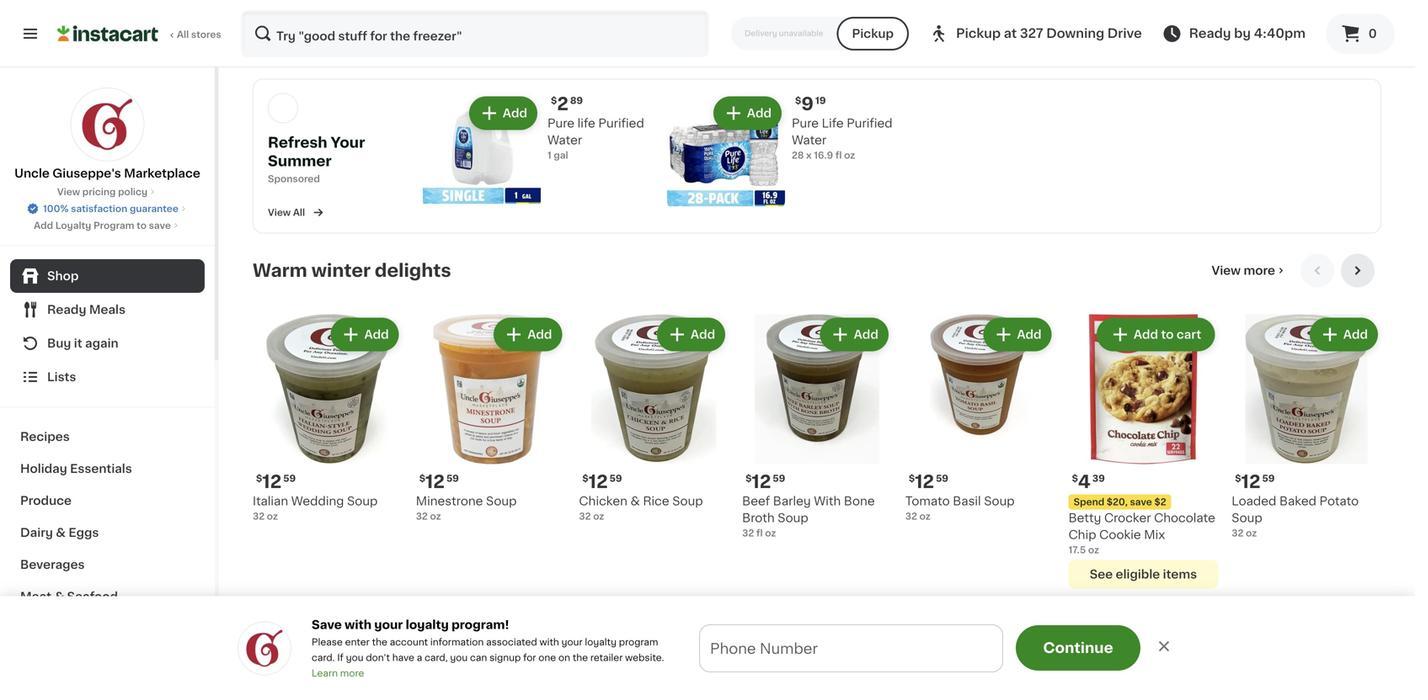 Task type: describe. For each thing, give the bounding box(es) containing it.
$50.00
[[828, 653, 880, 668]]

recipes link
[[10, 421, 205, 453]]

4
[[1079, 473, 1091, 491]]

soup inside loaded baked potato soup 32 oz
[[1232, 513, 1263, 524]]

view for view all
[[268, 208, 291, 217]]

soup inside beef barley with bone broth soup 32 fl oz
[[778, 513, 809, 524]]

beef barley with bone broth soup 32 fl oz
[[743, 496, 875, 538]]

meals
[[89, 304, 126, 316]]

meat & seafood
[[20, 592, 118, 603]]

oz inside italian wedding soup 32 oz
[[267, 512, 278, 521]]

oz inside loaded baked potato soup 32 oz
[[1246, 529, 1257, 538]]

loaded baked potato soup 32 oz
[[1232, 496, 1359, 538]]

100%
[[43, 204, 69, 214]]

0 vertical spatial the
[[372, 638, 388, 648]]

oz inside 'tomato basil soup 32 oz'
[[920, 512, 931, 521]]

save inside add loyalty program to save link
[[149, 221, 171, 230]]

pickup for pickup at 327 downing drive
[[956, 27, 1001, 40]]

website.
[[625, 654, 664, 663]]

fresh
[[253, 621, 305, 639]]

1 you from the left
[[346, 654, 364, 663]]

17.5
[[1069, 546, 1086, 555]]

chicken & rice soup 32 oz
[[579, 496, 703, 521]]

recipes
[[20, 431, 70, 443]]

view more
[[1212, 265, 1276, 277]]

all stores link
[[57, 10, 222, 57]]

again
[[85, 338, 119, 350]]

eligible
[[1116, 569, 1161, 581]]

marketplace
[[124, 168, 200, 179]]

purified for 9
[[847, 118, 893, 129]]

pickup at 327 downing drive
[[956, 27, 1142, 40]]

$ for beef barley with bone broth soup
[[746, 474, 752, 484]]

32 inside chicken & rice soup 32 oz
[[579, 512, 591, 521]]

warm winter delights
[[253, 262, 451, 280]]

meat & seafood link
[[10, 581, 205, 613]]

sponsored badge image
[[743, 23, 793, 33]]

$ for loaded baked potato soup
[[1236, 474, 1242, 484]]

card,
[[425, 654, 448, 663]]

continue
[[1044, 641, 1114, 656]]

& for chicken
[[631, 496, 640, 508]]

12 oz
[[416, 27, 439, 36]]

on
[[559, 654, 571, 663]]

$ 12 59 for chicken
[[583, 473, 622, 491]]

0 button
[[1326, 13, 1395, 54]]

1 vertical spatial the
[[573, 654, 588, 663]]

12 oz button
[[416, 0, 566, 59]]

essentials inside treatment tracker modal dialog
[[706, 653, 783, 668]]

soup inside italian wedding soup 32 oz
[[347, 496, 378, 508]]

buy it again
[[47, 338, 119, 350]]

spend $20, save $2
[[1074, 498, 1167, 507]]

water for 2
[[548, 134, 582, 146]]

have
[[392, 654, 415, 663]]

cookie
[[1100, 529, 1142, 541]]

pure life healthy hydration image
[[268, 93, 298, 124]]

$ 12 59 for tomato
[[909, 473, 949, 491]]

$ 12 59 for minestrone
[[419, 473, 459, 491]]

view pricing policy
[[57, 187, 148, 197]]

uncle giuseppe's marketplace logo image inside uncle giuseppe's marketplace link
[[70, 88, 145, 162]]

oz inside button
[[592, 10, 603, 19]]

life
[[578, 118, 596, 129]]

spend
[[1074, 498, 1105, 507]]

redeem
[[989, 656, 1030, 665]]

view all
[[268, 208, 305, 217]]

save with your loyalty program! please enter the account information associated with your loyalty program card. if you don't have a card, you can signup for one on the retailer website. learn more
[[312, 620, 664, 679]]

28
[[792, 151, 804, 160]]

mix​
[[1145, 529, 1166, 541]]

save inside item carousel 'region'
[[1130, 498, 1153, 507]]

can
[[470, 654, 487, 663]]

oz inside betty crocker chocolate chip cookie mix​ 17.5 oz
[[1089, 546, 1100, 555]]

holiday essentials
[[20, 463, 132, 475]]

pickup for pickup
[[852, 28, 894, 40]]

pure life purified water 1 gal
[[548, 118, 644, 160]]

4.56 oz
[[743, 10, 778, 19]]

one
[[539, 654, 556, 663]]

59 for italian
[[283, 474, 296, 484]]

4.56 oz button
[[743, 0, 892, 22]]

redeem button
[[969, 647, 1050, 674]]

service type group
[[731, 17, 909, 51]]

soup inside minestrone soup 32 oz
[[486, 496, 517, 508]]

lists
[[47, 372, 76, 383]]

save
[[312, 620, 342, 632]]

for
[[523, 654, 536, 663]]

instacart logo image
[[57, 24, 158, 44]]

dairy & eggs
[[20, 528, 99, 539]]

$ for spend $20, save $2
[[1072, 474, 1079, 484]]

ready for ready by 4:40pm
[[1190, 27, 1232, 40]]

all stores
[[177, 30, 221, 39]]

please
[[312, 638, 343, 648]]

minestrone
[[416, 496, 483, 508]]

add button for italian wedding soup
[[332, 320, 397, 350]]

19
[[816, 96, 826, 105]]

0 horizontal spatial to
[[137, 221, 147, 230]]

fl for 12
[[757, 529, 763, 538]]

qualify.
[[902, 653, 955, 668]]

ready meals link
[[10, 293, 205, 327]]

view for view pricing policy
[[57, 187, 80, 197]]

$ for tomato basil soup
[[909, 474, 915, 484]]

program
[[619, 638, 658, 648]]

satisfaction
[[71, 204, 127, 214]]

$ for pure life purified water
[[551, 96, 557, 105]]

1 horizontal spatial all
[[293, 208, 305, 217]]

add loyalty program to save
[[34, 221, 171, 230]]

pickup at 327 downing drive button
[[930, 10, 1142, 57]]

see
[[1090, 569, 1113, 581]]

learn
[[312, 670, 338, 679]]

item carousel region containing fresh vegetables
[[253, 613, 1382, 691]]

policy
[[118, 187, 148, 197]]

product group containing 4.56 oz
[[743, 0, 892, 37]]

view for view more
[[1212, 265, 1241, 277]]

minestrone soup 32 oz
[[416, 496, 517, 521]]

Search field
[[243, 12, 708, 56]]

$20,
[[1107, 498, 1128, 507]]

add inside treatment tracker modal dialog
[[795, 653, 824, 668]]

soup inside chicken & rice soup 32 oz
[[673, 496, 703, 508]]

eggs
[[69, 528, 99, 539]]

more inside save with your loyalty program! please enter the account information associated with your loyalty program card. if you don't have a card, you can signup for one on the retailer website. learn more
[[340, 670, 364, 679]]

drive
[[1108, 27, 1142, 40]]

12 for beef barley with bone broth soup
[[752, 473, 771, 491]]

12 for italian wedding soup
[[262, 473, 282, 491]]

39
[[1093, 474, 1105, 484]]

12 inside button
[[416, 27, 426, 36]]

$2
[[1155, 498, 1167, 507]]

items
[[1163, 569, 1198, 581]]

get $5 off holiday essentials • add $50.00 to qualify.
[[565, 653, 955, 668]]

add button for minestrone soup
[[496, 320, 561, 350]]

dairy
[[20, 528, 53, 539]]

oz inside minestrone soup 32 oz
[[430, 512, 441, 521]]

treatment tracker modal dialog
[[219, 630, 1416, 691]]

beef
[[743, 496, 770, 508]]

lists link
[[10, 361, 205, 394]]

add loyalty program to save link
[[34, 219, 181, 233]]

shop
[[47, 270, 79, 282]]

59 for minestrone
[[447, 474, 459, 484]]

add to cart
[[1134, 329, 1202, 341]]

account
[[390, 638, 428, 648]]

life
[[822, 118, 844, 129]]

1 vertical spatial your
[[562, 638, 583, 648]]

12 for chicken & rice soup
[[589, 473, 608, 491]]

16.9
[[814, 151, 834, 160]]

pure for 9
[[792, 118, 819, 129]]

9
[[802, 95, 814, 113]]



Task type: locate. For each thing, give the bounding box(es) containing it.
0 vertical spatial more
[[1244, 265, 1276, 277]]

you down information
[[450, 654, 468, 663]]

soup
[[347, 496, 378, 508], [486, 496, 517, 508], [673, 496, 703, 508], [984, 496, 1015, 508], [778, 513, 809, 524], [1232, 513, 1263, 524]]

soup right the 'rice'
[[673, 496, 703, 508]]

refresh
[[268, 136, 327, 150]]

0 vertical spatial all
[[177, 30, 189, 39]]

$ 12 59 up the beef
[[746, 473, 786, 491]]

$ up the beef
[[746, 474, 752, 484]]

59 for chicken
[[610, 474, 622, 484]]

purified
[[599, 118, 644, 129], [847, 118, 893, 129]]

2
[[557, 95, 569, 113]]

0 horizontal spatial pickup
[[852, 28, 894, 40]]

dairy & eggs link
[[10, 517, 205, 549]]

uncle giuseppe's marketplace logo image
[[70, 88, 145, 162], [238, 622, 292, 676]]

0 horizontal spatial essentials
[[70, 463, 132, 475]]

0 vertical spatial uncle giuseppe's marketplace logo image
[[70, 88, 145, 162]]

1 vertical spatial to
[[1162, 329, 1174, 341]]

winter
[[312, 262, 371, 280]]

x
[[806, 151, 812, 160]]

tomato basil soup 32 oz
[[906, 496, 1015, 521]]

0 vertical spatial fl
[[836, 151, 842, 160]]

2 pure from the left
[[792, 118, 819, 129]]

continue button
[[1016, 626, 1141, 671]]

soup down loaded
[[1232, 513, 1263, 524]]

ready left by
[[1190, 27, 1232, 40]]

soup down barley
[[778, 513, 809, 524]]

0 vertical spatial your
[[374, 620, 403, 632]]

$ 12 59
[[256, 473, 296, 491], [419, 473, 459, 491], [746, 473, 786, 491], [583, 473, 622, 491], [909, 473, 949, 491], [1236, 473, 1275, 491]]

oz inside chicken & rice soup 32 oz
[[593, 512, 605, 521]]

pickup left at
[[956, 27, 1001, 40]]

0 vertical spatial holiday
[[20, 463, 67, 475]]

chip
[[1069, 529, 1097, 541]]

1 vertical spatial essentials
[[706, 653, 783, 668]]

59 for beef
[[773, 474, 786, 484]]

$ 12 59 up chicken
[[583, 473, 622, 491]]

loyalty up account
[[406, 620, 449, 632]]

1 vertical spatial ready
[[47, 304, 86, 316]]

0 horizontal spatial your
[[374, 620, 403, 632]]

fl
[[836, 151, 842, 160], [757, 529, 763, 538]]

save left "$2"
[[1130, 498, 1153, 507]]

1 vertical spatial loyalty
[[585, 638, 617, 648]]

$ 12 59 up minestrone
[[419, 473, 459, 491]]

loyalty up retailer
[[585, 638, 617, 648]]

at
[[1004, 27, 1017, 40]]

with up one
[[540, 638, 559, 648]]

ready inside "link"
[[47, 304, 86, 316]]

1 vertical spatial all
[[293, 208, 305, 217]]

holiday inside treatment tracker modal dialog
[[644, 653, 702, 668]]

potato
[[1320, 496, 1359, 508]]

0 vertical spatial save
[[149, 221, 171, 230]]

1 horizontal spatial with
[[540, 638, 559, 648]]

fl for 9
[[836, 151, 842, 160]]

59
[[283, 474, 296, 484], [447, 474, 459, 484], [773, 474, 786, 484], [610, 474, 622, 484], [936, 474, 949, 484], [1263, 474, 1275, 484]]

0 vertical spatial ready
[[1190, 27, 1232, 40]]

betty crocker chocolate chip cookie mix​ 17.5 oz
[[1069, 513, 1216, 555]]

purified for 2
[[599, 118, 644, 129]]

to inside button
[[1162, 329, 1174, 341]]

barley
[[773, 496, 811, 508]]

1 pure from the left
[[548, 118, 575, 129]]

1 vertical spatial save
[[1130, 498, 1153, 507]]

nsored
[[287, 174, 320, 184]]

1 $ 12 59 from the left
[[256, 473, 296, 491]]

0 vertical spatial to
[[137, 221, 147, 230]]

to left cart
[[1162, 329, 1174, 341]]

32 down italian
[[253, 512, 265, 521]]

fl inside pure life purified water 28 x 16.9 fl oz
[[836, 151, 842, 160]]

add button for chicken & rice soup
[[659, 320, 724, 350]]

oz inside beef barley with bone broth soup 32 fl oz
[[765, 529, 776, 538]]

more inside 'link'
[[1244, 265, 1276, 277]]

& for dairy
[[56, 528, 66, 539]]

4.56
[[743, 10, 764, 19]]

product group containing 4
[[1069, 315, 1219, 589]]

32 down loaded
[[1232, 529, 1244, 538]]

1 vertical spatial &
[[56, 528, 66, 539]]

pure down "9"
[[792, 118, 819, 129]]

save down 'guarantee'
[[149, 221, 171, 230]]

essentials left •
[[706, 653, 783, 668]]

1 vertical spatial fl
[[757, 529, 763, 538]]

stores
[[191, 30, 221, 39]]

essentials up produce link
[[70, 463, 132, 475]]

baked
[[1280, 496, 1317, 508]]

pure inside pure life purified water 28 x 16.9 fl oz
[[792, 118, 819, 129]]

pickup inside button
[[852, 28, 894, 40]]

32 down broth
[[743, 529, 754, 538]]

0 horizontal spatial holiday
[[20, 463, 67, 475]]

2 vertical spatial view
[[1212, 265, 1241, 277]]

gal
[[554, 151, 568, 160]]

pickup down 4.56 oz button
[[852, 28, 894, 40]]

fl right 16.9
[[836, 151, 842, 160]]

soup right wedding
[[347, 496, 378, 508]]

327
[[1020, 27, 1044, 40]]

pure down 2
[[548, 118, 575, 129]]

purified inside pure life purified water 1 gal
[[599, 118, 644, 129]]

all down nsored
[[293, 208, 305, 217]]

shop link
[[10, 260, 205, 293]]

1 item carousel region from the top
[[253, 254, 1382, 599]]

32 down tomato
[[906, 512, 918, 521]]

$ up italian
[[256, 474, 262, 484]]

all
[[177, 30, 189, 39], [293, 208, 305, 217]]

1 vertical spatial view
[[268, 208, 291, 217]]

1 horizontal spatial pure
[[792, 118, 819, 129]]

ready by 4:40pm link
[[1163, 24, 1306, 44]]

summer
[[268, 154, 332, 169]]

uncle giuseppe's marketplace logo image up uncle giuseppe's marketplace on the top of the page
[[70, 88, 145, 162]]

0 horizontal spatial ready
[[47, 304, 86, 316]]

1 horizontal spatial to
[[884, 653, 899, 668]]

6 59 from the left
[[1263, 474, 1275, 484]]

$ up loaded
[[1236, 474, 1242, 484]]

1 horizontal spatial you
[[450, 654, 468, 663]]

$ 12 59 up loaded
[[1236, 473, 1275, 491]]

your
[[331, 136, 365, 150]]

0 vertical spatial &
[[631, 496, 640, 508]]

32 inside 'tomato basil soup 32 oz'
[[906, 512, 918, 521]]

pickup inside popup button
[[956, 27, 1001, 40]]

program!
[[452, 620, 509, 632]]

0 vertical spatial view
[[57, 187, 80, 197]]

0 horizontal spatial water
[[548, 134, 582, 146]]

1 horizontal spatial save
[[1130, 498, 1153, 507]]

0 vertical spatial loyalty
[[406, 620, 449, 632]]

10 oz button
[[579, 0, 729, 22]]

2 purified from the left
[[847, 118, 893, 129]]

1 horizontal spatial ready
[[1190, 27, 1232, 40]]

0 horizontal spatial with
[[345, 620, 372, 632]]

& inside chicken & rice soup 32 oz
[[631, 496, 640, 508]]

Phone Number text field
[[700, 626, 1003, 672]]

$ for pure life purified water
[[795, 96, 802, 105]]

6 $ 12 59 from the left
[[1236, 473, 1275, 491]]

& left eggs
[[56, 528, 66, 539]]

1 purified from the left
[[599, 118, 644, 129]]

& right meat
[[54, 592, 64, 603]]

1 vertical spatial item carousel region
[[253, 613, 1382, 691]]

1 vertical spatial holiday
[[644, 653, 702, 668]]

basil
[[953, 496, 981, 508]]

59 for tomato
[[936, 474, 949, 484]]

2 water from the left
[[792, 134, 827, 146]]

32 inside italian wedding soup 32 oz
[[253, 512, 265, 521]]

buy
[[47, 338, 71, 350]]

pure
[[548, 118, 575, 129], [792, 118, 819, 129]]

off
[[618, 653, 640, 668]]

$ inside $ 9 19
[[795, 96, 802, 105]]

uncle giuseppe's marketplace link
[[14, 88, 200, 182]]

soup inside 'tomato basil soup 32 oz'
[[984, 496, 1015, 508]]

wedding
[[291, 496, 344, 508]]

all left stores
[[177, 30, 189, 39]]

59 up minestrone
[[447, 474, 459, 484]]

$ left 39
[[1072, 474, 1079, 484]]

tomato
[[906, 496, 950, 508]]

$ 12 59 up italian
[[256, 473, 296, 491]]

produce
[[20, 495, 72, 507]]

$ 12 59 for loaded
[[1236, 473, 1275, 491]]

item carousel region
[[253, 254, 1382, 599], [253, 613, 1382, 691]]

0 horizontal spatial the
[[372, 638, 388, 648]]

water up gal
[[548, 134, 582, 146]]

12 for loaded baked potato soup
[[1242, 473, 1261, 491]]

the right the on
[[573, 654, 588, 663]]

3 $ 12 59 from the left
[[746, 473, 786, 491]]

to down 'guarantee'
[[137, 221, 147, 230]]

$ up minestrone
[[419, 474, 426, 484]]

purified inside pure life purified water 28 x 16.9 fl oz
[[847, 118, 893, 129]]

12
[[416, 27, 426, 36], [262, 473, 282, 491], [426, 473, 445, 491], [752, 473, 771, 491], [589, 473, 608, 491], [915, 473, 935, 491], [1242, 473, 1261, 491]]

1 horizontal spatial essentials
[[706, 653, 783, 668]]

$ 12 59 for beef
[[746, 473, 786, 491]]

5 59 from the left
[[936, 474, 949, 484]]

the
[[372, 638, 388, 648], [573, 654, 588, 663]]

32
[[253, 512, 265, 521], [416, 512, 428, 521], [579, 512, 591, 521], [906, 512, 918, 521], [743, 529, 754, 538], [1232, 529, 1244, 538]]

1 vertical spatial with
[[540, 638, 559, 648]]

2 horizontal spatial to
[[1162, 329, 1174, 341]]

0 vertical spatial item carousel region
[[253, 254, 1382, 599]]

to inside treatment tracker modal dialog
[[884, 653, 899, 668]]

your up the on
[[562, 638, 583, 648]]

0 horizontal spatial purified
[[599, 118, 644, 129]]

pure for 2
[[548, 118, 575, 129]]

beverages
[[20, 560, 85, 571]]

& for meat
[[54, 592, 64, 603]]

a
[[417, 654, 422, 663]]

$ inside $ 2 89
[[551, 96, 557, 105]]

add button for beef barley with bone broth soup
[[822, 320, 887, 350]]

chicken
[[579, 496, 628, 508]]

2 vertical spatial to
[[884, 653, 899, 668]]

$ left 89
[[551, 96, 557, 105]]

oz inside pure life purified water 28 x 16.9 fl oz
[[844, 151, 856, 160]]

learn more link
[[312, 670, 364, 679]]

& left the 'rice'
[[631, 496, 640, 508]]

fl down broth
[[757, 529, 763, 538]]

pricing
[[82, 187, 116, 197]]

the up don't
[[372, 638, 388, 648]]

1 horizontal spatial uncle giuseppe's marketplace logo image
[[238, 622, 292, 676]]

$ for italian wedding soup
[[256, 474, 262, 484]]

ready down the shop
[[47, 304, 86, 316]]

$5
[[596, 653, 615, 668]]

32 inside beef barley with bone broth soup 32 fl oz
[[743, 529, 754, 538]]

0 horizontal spatial fl
[[757, 529, 763, 538]]

information
[[431, 638, 484, 648]]

0 horizontal spatial uncle giuseppe's marketplace logo image
[[70, 88, 145, 162]]

1 vertical spatial uncle giuseppe's marketplace logo image
[[238, 622, 292, 676]]

2 item carousel region from the top
[[253, 613, 1382, 691]]

view more link
[[1212, 263, 1288, 279]]

water inside pure life purified water 1 gal
[[548, 134, 582, 146]]

close image
[[1156, 639, 1173, 655]]

oz inside button
[[428, 27, 439, 36]]

32 inside loaded baked potato soup 32 oz
[[1232, 529, 1244, 538]]

1 horizontal spatial fl
[[836, 151, 842, 160]]

0 vertical spatial with
[[345, 620, 372, 632]]

view inside 'link'
[[1212, 265, 1241, 277]]

0 horizontal spatial save
[[149, 221, 171, 230]]

soup right basil
[[984, 496, 1015, 508]]

4 $ 12 59 from the left
[[583, 473, 622, 491]]

1 horizontal spatial view
[[268, 208, 291, 217]]

2 horizontal spatial view
[[1212, 265, 1241, 277]]

$ inside "$ 4 39"
[[1072, 474, 1079, 484]]

4:40pm
[[1254, 27, 1306, 40]]

water for 9
[[792, 134, 827, 146]]

1 horizontal spatial the
[[573, 654, 588, 663]]

$ left the 19
[[795, 96, 802, 105]]

5 $ 12 59 from the left
[[909, 473, 949, 491]]

1 horizontal spatial purified
[[847, 118, 893, 129]]

$ for minestrone soup
[[419, 474, 426, 484]]

refresh your summer spo nsored
[[268, 136, 365, 184]]

$ for chicken & rice soup
[[583, 474, 589, 484]]

add inside button
[[1134, 329, 1159, 341]]

0 horizontal spatial all
[[177, 30, 189, 39]]

0 horizontal spatial view
[[57, 187, 80, 197]]

0 horizontal spatial loyalty
[[406, 620, 449, 632]]

water up x
[[792, 134, 827, 146]]

1 horizontal spatial pickup
[[956, 27, 1001, 40]]

guarantee
[[130, 204, 179, 214]]

2 vertical spatial &
[[54, 592, 64, 603]]

holiday down recipes
[[20, 463, 67, 475]]

if
[[337, 654, 344, 663]]

pickup button
[[837, 17, 909, 51]]

with up enter
[[345, 620, 372, 632]]

•
[[786, 654, 792, 667]]

fresh vegetables
[[253, 621, 415, 639]]

59 up chicken
[[610, 474, 622, 484]]

0 vertical spatial essentials
[[70, 463, 132, 475]]

cart
[[1177, 329, 1202, 341]]

59 up italian
[[283, 474, 296, 484]]

uncle giuseppe's marketplace logo image left card. on the left bottom of page
[[238, 622, 292, 676]]

59 for loaded
[[1263, 474, 1275, 484]]

loyalty
[[55, 221, 91, 230]]

4 59 from the left
[[610, 474, 622, 484]]

$ 12 59 up tomato
[[909, 473, 949, 491]]

holiday down the program
[[644, 653, 702, 668]]

$ up chicken
[[583, 474, 589, 484]]

retailer
[[591, 654, 623, 663]]

pure inside pure life purified water 1 gal
[[548, 118, 575, 129]]

1 horizontal spatial more
[[1244, 265, 1276, 277]]

delights
[[375, 262, 451, 280]]

fl inside beef barley with bone broth soup 32 fl oz
[[757, 529, 763, 538]]

1 horizontal spatial holiday
[[644, 653, 702, 668]]

2 59 from the left
[[447, 474, 459, 484]]

2 you from the left
[[450, 654, 468, 663]]

with
[[814, 496, 841, 508]]

0 horizontal spatial pure
[[548, 118, 575, 129]]

1 horizontal spatial your
[[562, 638, 583, 648]]

with
[[345, 620, 372, 632], [540, 638, 559, 648]]

you right if
[[346, 654, 364, 663]]

1 horizontal spatial loyalty
[[585, 638, 617, 648]]

12 for minestrone soup
[[426, 473, 445, 491]]

32 down minestrone
[[416, 512, 428, 521]]

soup right minestrone
[[486, 496, 517, 508]]

$ 4 39
[[1072, 473, 1105, 491]]

$ up tomato
[[909, 474, 915, 484]]

12 for tomato basil soup
[[915, 473, 935, 491]]

all inside 'link'
[[177, 30, 189, 39]]

59 up loaded
[[1263, 474, 1275, 484]]

0 horizontal spatial you
[[346, 654, 364, 663]]

1 horizontal spatial water
[[792, 134, 827, 146]]

100% satisfaction guarantee button
[[26, 199, 189, 216]]

1 vertical spatial more
[[340, 670, 364, 679]]

product group
[[743, 0, 892, 37], [253, 315, 403, 524], [416, 315, 566, 524], [579, 315, 729, 524], [743, 315, 892, 540], [906, 315, 1056, 524], [1069, 315, 1219, 589], [1232, 315, 1382, 540], [253, 674, 403, 691]]

holiday
[[20, 463, 67, 475], [644, 653, 702, 668]]

1 water from the left
[[548, 134, 582, 146]]

$ 12 59 for italian
[[256, 473, 296, 491]]

item carousel region containing warm winter delights
[[253, 254, 1382, 599]]

warm
[[253, 262, 307, 280]]

2 $ 12 59 from the left
[[419, 473, 459, 491]]

32 down chicken
[[579, 512, 591, 521]]

32 inside minestrone soup 32 oz
[[416, 512, 428, 521]]

buy it again link
[[10, 327, 205, 361]]

your up account
[[374, 620, 403, 632]]

signup
[[490, 654, 521, 663]]

oz inside button
[[767, 10, 778, 19]]

to right $50.00
[[884, 653, 899, 668]]

add button for loaded baked potato soup
[[1312, 320, 1377, 350]]

program
[[94, 221, 134, 230]]

ready for ready meals
[[47, 304, 86, 316]]

59 up barley
[[773, 474, 786, 484]]

3 59 from the left
[[773, 474, 786, 484]]

& inside "link"
[[54, 592, 64, 603]]

59 up tomato
[[936, 474, 949, 484]]

produce link
[[10, 485, 205, 517]]

water inside pure life purified water 28 x 16.9 fl oz
[[792, 134, 827, 146]]

add button for tomato basil soup
[[985, 320, 1050, 350]]

0 horizontal spatial more
[[340, 670, 364, 679]]

1 59 from the left
[[283, 474, 296, 484]]

it
[[74, 338, 82, 350]]

None search field
[[241, 10, 709, 57]]

bone
[[844, 496, 875, 508]]

italian wedding soup 32 oz
[[253, 496, 378, 521]]



Task type: vqa. For each thing, say whether or not it's contained in the screenshot.
Not All Item Issues Automatically Trigger A Credit. Certain Order Typ
no



